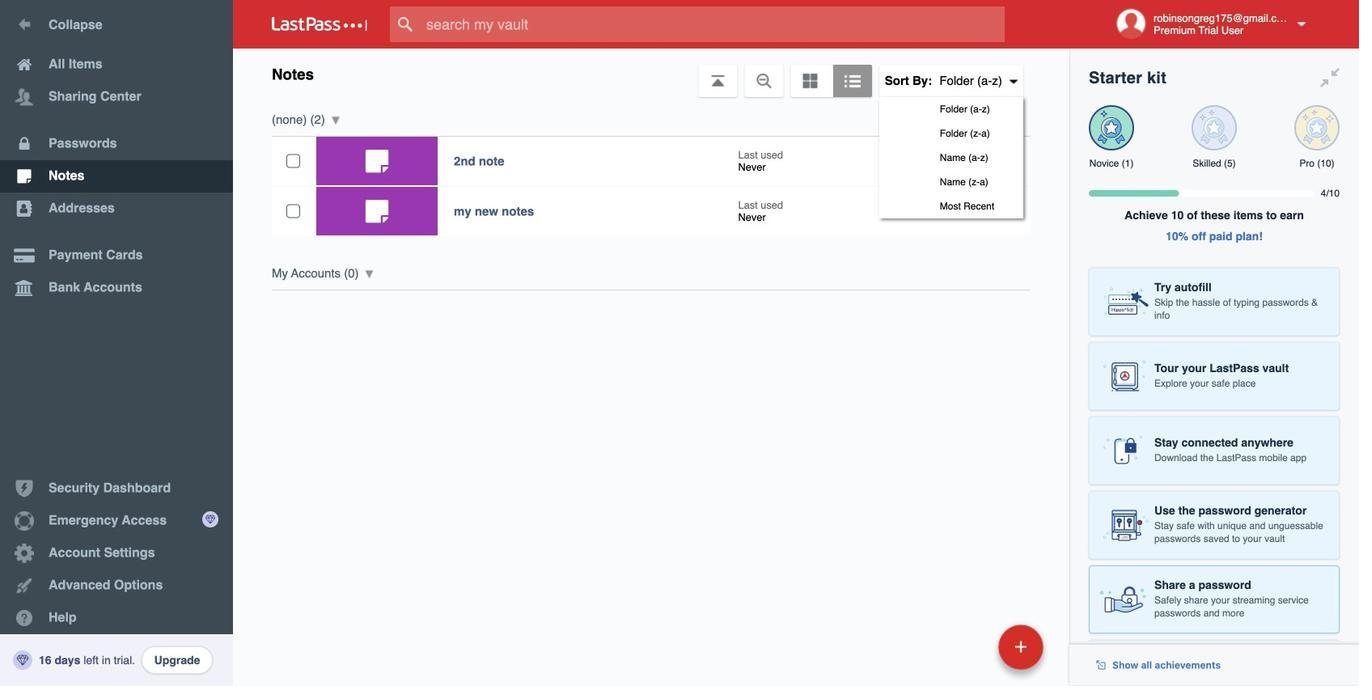 Task type: locate. For each thing, give the bounding box(es) containing it.
vault options navigation
[[233, 49, 1070, 218]]

main navigation navigation
[[0, 0, 233, 686]]

Search search field
[[390, 6, 1036, 42]]



Task type: describe. For each thing, give the bounding box(es) containing it.
lastpass image
[[272, 17, 367, 32]]

new item navigation
[[887, 620, 1053, 686]]

search my vault text field
[[390, 6, 1036, 42]]

new item element
[[887, 624, 1049, 670]]



